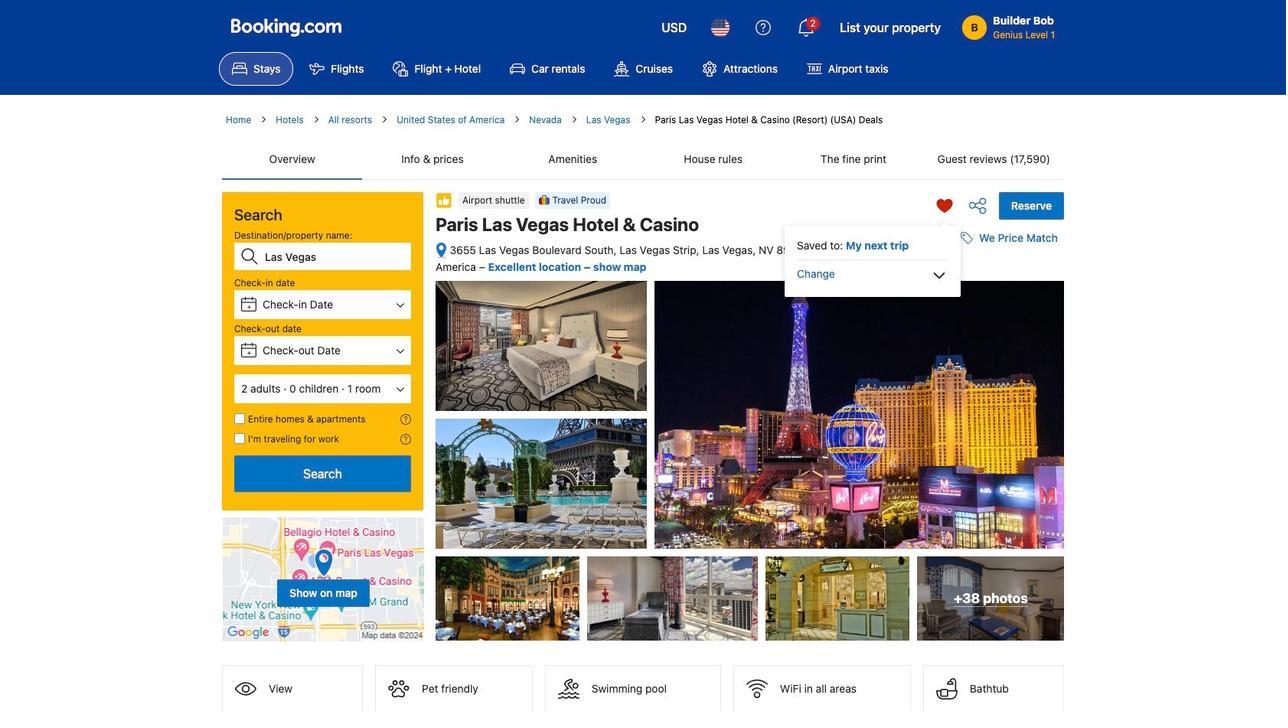 Task type: describe. For each thing, give the bounding box(es) containing it.
previous image
[[864, 384, 882, 402]]

scored 9.2 element
[[1025, 471, 1049, 496]]

we'll show you stays where you can have the entire place to yourself image
[[400, 414, 411, 425]]

if you select this option, we'll show you popular business travel features like breakfast, wifi and free parking. image
[[400, 434, 411, 445]]

click to open map view image
[[436, 242, 447, 259]]

next image
[[1038, 384, 1057, 402]]



Task type: vqa. For each thing, say whether or not it's contained in the screenshot.
DAY in the Newark Liberty International Airport 74 car rental locations Average price of $66.03 per day
no



Task type: locate. For each thing, give the bounding box(es) containing it.
we'll show you stays where you can have the entire place to yourself image
[[400, 414, 411, 425]]

Where are you going? field
[[259, 243, 411, 270]]

your account menu builder bob genius level 1 element
[[963, 13, 1055, 42]]

booking.com image
[[231, 18, 342, 37]]

if you select this option, we'll show you popular business travel features like breakfast, wifi and free parking. image
[[400, 434, 411, 445]]

section
[[216, 180, 430, 643]]



